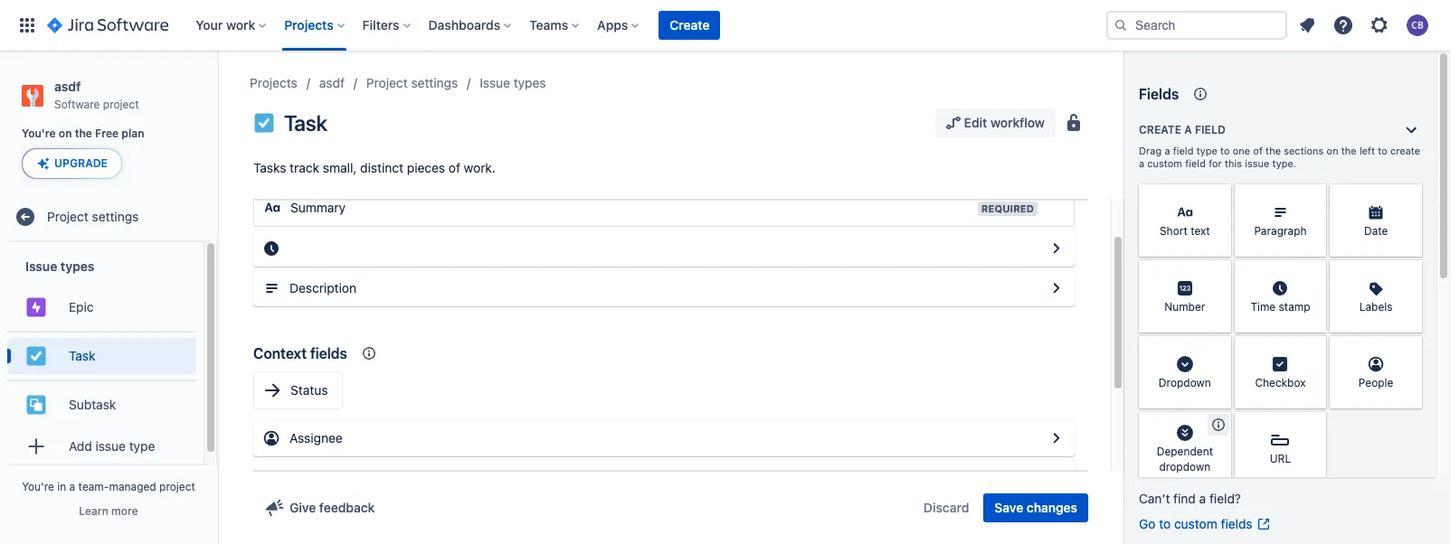 Task type: vqa. For each thing, say whether or not it's contained in the screenshot.
Default assignee text box
no



Task type: describe. For each thing, give the bounding box(es) containing it.
go to custom fields
[[1139, 517, 1253, 532]]

more information about the fields image
[[1190, 83, 1211, 105]]

a right drag on the top of page
[[1165, 145, 1170, 156]]

custom inside drag a field type to one of the sections on the left to create a custom field for this issue type.
[[1147, 157, 1182, 169]]

your profile and settings image
[[1407, 14, 1428, 36]]

dependent
[[1157, 445, 1213, 458]]

no restrictions image
[[1063, 112, 1085, 134]]

task group
[[7, 331, 196, 380]]

create for create
[[670, 17, 710, 33]]

pieces
[[407, 160, 445, 175]]

types for issue types link
[[514, 75, 546, 90]]

a right find in the bottom right of the page
[[1199, 491, 1206, 507]]

create a field
[[1139, 123, 1226, 137]]

you're on the free plan
[[22, 127, 144, 140]]

type inside button
[[129, 439, 155, 454]]

1 vertical spatial project settings link
[[7, 199, 210, 235]]

status
[[290, 383, 328, 398]]

url
[[1270, 453, 1291, 466]]

save
[[995, 500, 1023, 516]]

software
[[54, 98, 100, 111]]

0 horizontal spatial project
[[47, 209, 88, 224]]

you're in a team-managed project
[[22, 480, 195, 494]]

more information about the context fields image
[[358, 343, 380, 365]]

create
[[1390, 145, 1420, 156]]

asdf for asdf
[[319, 75, 345, 90]]

go
[[1139, 517, 1156, 532]]

edit
[[964, 115, 987, 130]]

0 horizontal spatial the
[[75, 127, 92, 140]]

summary
[[290, 200, 346, 215]]

this
[[1225, 157, 1242, 169]]

0 horizontal spatial on
[[59, 127, 72, 140]]

assignee button
[[253, 421, 1075, 457]]

free
[[95, 127, 119, 140]]

date
[[1364, 225, 1388, 238]]

issue types link
[[480, 72, 546, 94]]

more information image for date
[[1398, 186, 1420, 208]]

a right in
[[69, 480, 75, 494]]

task link
[[7, 339, 196, 375]]

0 horizontal spatial settings
[[92, 209, 139, 224]]

epic
[[69, 299, 94, 315]]

add issue type image
[[25, 436, 47, 458]]

2 vertical spatial field
[[1185, 157, 1206, 169]]

number
[[1164, 301, 1205, 314]]

distinct
[[360, 160, 403, 175]]

short text
[[1160, 225, 1210, 238]]

open field configuration image for assignee
[[1046, 428, 1067, 450]]

projects link
[[250, 72, 297, 94]]

small,
[[323, 160, 357, 175]]

issue for issue types link
[[480, 75, 510, 90]]

tasks
[[253, 160, 286, 175]]

stamp
[[1279, 301, 1310, 314]]

edit workflow
[[964, 115, 1045, 130]]

projects for projects link at the top of page
[[250, 75, 297, 90]]

team-
[[78, 480, 109, 494]]

edit workflow button
[[935, 109, 1056, 137]]

more information image for labels
[[1398, 262, 1420, 284]]

dropdown
[[1159, 460, 1210, 474]]

your
[[196, 17, 223, 33]]

custom inside "link"
[[1174, 517, 1217, 532]]

subtask link
[[7, 387, 196, 424]]

issue types for group containing issue types
[[25, 259, 94, 274]]

required
[[981, 203, 1034, 214]]

issue for group containing issue types
[[25, 259, 57, 274]]

for
[[1209, 157, 1222, 169]]

add issue type button
[[7, 429, 196, 465]]

open field configuration image for description
[[1046, 278, 1067, 299]]

time
[[1251, 301, 1276, 314]]

save changes
[[995, 500, 1077, 516]]

notifications image
[[1296, 14, 1318, 36]]

labels button
[[253, 460, 1075, 497]]

work.
[[464, 160, 496, 175]]

more information image for people
[[1398, 338, 1420, 360]]

1 horizontal spatial project settings link
[[366, 72, 458, 94]]

one
[[1233, 145, 1250, 156]]

can't find a field?
[[1139, 491, 1241, 507]]

issue types for issue types link
[[480, 75, 546, 90]]

0 vertical spatial fields
[[310, 346, 347, 362]]

work
[[226, 17, 255, 33]]

to inside "link"
[[1159, 517, 1171, 532]]

learn more
[[79, 505, 138, 518]]

your work button
[[190, 11, 273, 40]]

Search field
[[1106, 11, 1287, 40]]

asdf for asdf software project
[[54, 79, 81, 94]]

subtask
[[69, 397, 116, 412]]

more
[[111, 505, 138, 518]]

drag
[[1139, 145, 1162, 156]]

1 vertical spatial project
[[159, 480, 195, 494]]

more information image for paragraph
[[1303, 186, 1325, 208]]

asdf link
[[319, 72, 345, 94]]

create button
[[659, 11, 720, 40]]

1 vertical spatial of
[[449, 160, 460, 175]]

issue inside drag a field type to one of the sections on the left to create a custom field for this issue type.
[[1245, 157, 1269, 169]]

assignee
[[289, 431, 343, 446]]

1 open field configuration image from the top
[[1046, 238, 1067, 260]]

of inside drag a field type to one of the sections on the left to create a custom field for this issue type.
[[1253, 145, 1263, 156]]

help image
[[1332, 14, 1354, 36]]

add
[[69, 439, 92, 454]]

feedback
[[319, 500, 375, 516]]

project inside asdf software project
[[103, 98, 139, 111]]

tasks track small, distinct pieces of work.
[[253, 160, 496, 175]]

context fields
[[253, 346, 347, 362]]

your work
[[196, 17, 255, 33]]

banner containing your work
[[0, 0, 1450, 51]]

find
[[1173, 491, 1196, 507]]

time stamp
[[1251, 301, 1310, 314]]



Task type: locate. For each thing, give the bounding box(es) containing it.
1 horizontal spatial of
[[1253, 145, 1263, 156]]

more information image
[[1398, 186, 1420, 208], [1207, 262, 1229, 284], [1398, 262, 1420, 284], [1207, 414, 1229, 436]]

fields
[[310, 346, 347, 362], [1221, 517, 1253, 532]]

1 vertical spatial on
[[1327, 145, 1338, 156]]

0 horizontal spatial issue types
[[25, 259, 94, 274]]

on up upgrade button
[[59, 127, 72, 140]]

appswitcher icon image
[[16, 14, 38, 36]]

you're for you're on the free plan
[[22, 127, 56, 140]]

paragraph
[[1254, 225, 1307, 238]]

0 vertical spatial project settings link
[[366, 72, 458, 94]]

you're up upgrade button
[[22, 127, 56, 140]]

types up epic
[[60, 259, 94, 274]]

can't
[[1139, 491, 1170, 507]]

track
[[290, 160, 319, 175]]

0 vertical spatial issue
[[1245, 157, 1269, 169]]

issue down one
[[1245, 157, 1269, 169]]

to right go
[[1159, 517, 1171, 532]]

2 vertical spatial open field configuration image
[[1046, 428, 1067, 450]]

more information image for checkbox
[[1303, 338, 1325, 360]]

type.
[[1272, 157, 1296, 169]]

asdf right projects link at the top of page
[[319, 75, 345, 90]]

primary element
[[11, 0, 1106, 51]]

description
[[289, 280, 356, 296]]

1 vertical spatial projects
[[250, 75, 297, 90]]

2 horizontal spatial to
[[1378, 145, 1387, 156]]

1 vertical spatial labels
[[289, 470, 328, 486]]

0 vertical spatial field
[[1195, 123, 1226, 137]]

0 vertical spatial settings
[[411, 75, 458, 90]]

1 horizontal spatial types
[[514, 75, 546, 90]]

a down drag on the top of page
[[1139, 157, 1144, 169]]

1 horizontal spatial to
[[1220, 145, 1230, 156]]

0 vertical spatial project
[[366, 75, 408, 90]]

more information image for time stamp
[[1303, 262, 1325, 284]]

jira software image
[[47, 14, 168, 36], [47, 14, 168, 36]]

description button
[[253, 270, 1075, 307]]

in
[[57, 480, 66, 494]]

1 vertical spatial open field configuration image
[[1046, 278, 1067, 299]]

1 horizontal spatial issue
[[1245, 157, 1269, 169]]

project settings link down upgrade on the top left
[[7, 199, 210, 235]]

asdf up software
[[54, 79, 81, 94]]

1 horizontal spatial issue
[[480, 75, 510, 90]]

project settings link right asdf link
[[366, 72, 458, 94]]

1 vertical spatial issue
[[95, 439, 126, 454]]

0 horizontal spatial type
[[129, 439, 155, 454]]

fields
[[1139, 86, 1179, 102]]

0 vertical spatial on
[[59, 127, 72, 140]]

more information image for short text
[[1207, 186, 1229, 208]]

dependent dropdown
[[1157, 445, 1213, 474]]

go to custom fields link
[[1139, 516, 1271, 534]]

issue up epic "link" at the left of the page
[[25, 259, 57, 274]]

sections
[[1284, 145, 1324, 156]]

0 horizontal spatial project
[[103, 98, 139, 111]]

projects
[[284, 17, 333, 33], [250, 75, 297, 90]]

types down 'primary' element at top
[[514, 75, 546, 90]]

1 vertical spatial field
[[1173, 145, 1194, 156]]

1 vertical spatial settings
[[92, 209, 139, 224]]

more information image
[[1207, 186, 1229, 208], [1303, 186, 1325, 208], [1303, 262, 1325, 284], [1207, 338, 1229, 360], [1303, 338, 1325, 360], [1398, 338, 1420, 360]]

1 horizontal spatial asdf
[[319, 75, 345, 90]]

left
[[1359, 145, 1375, 156]]

0 horizontal spatial of
[[449, 160, 460, 175]]

issue types inside group
[[25, 259, 94, 274]]

custom down can't find a field?
[[1174, 517, 1217, 532]]

epic link
[[7, 290, 196, 326]]

0 vertical spatial project settings
[[366, 75, 458, 90]]

project right managed
[[159, 480, 195, 494]]

fields inside "link"
[[1221, 517, 1253, 532]]

labels up people
[[1359, 301, 1393, 314]]

type up the for
[[1196, 145, 1217, 156]]

custom down drag on the top of page
[[1147, 157, 1182, 169]]

banner
[[0, 0, 1450, 51]]

group
[[7, 243, 196, 476]]

managed
[[109, 480, 156, 494]]

give
[[289, 500, 316, 516]]

1 horizontal spatial task
[[284, 110, 327, 136]]

field up the for
[[1195, 123, 1226, 137]]

settings
[[411, 75, 458, 90], [92, 209, 139, 224]]

settings down upgrade on the top left
[[92, 209, 139, 224]]

0 vertical spatial labels
[[1359, 301, 1393, 314]]

changes
[[1027, 500, 1077, 516]]

1 vertical spatial you're
[[22, 480, 54, 494]]

0 horizontal spatial task
[[69, 348, 95, 364]]

open field configuration image inside description button
[[1046, 278, 1067, 299]]

1 vertical spatial task
[[69, 348, 95, 364]]

field for create
[[1195, 123, 1226, 137]]

projects for projects popup button in the top left of the page
[[284, 17, 333, 33]]

1 horizontal spatial labels
[[1359, 301, 1393, 314]]

the left free
[[75, 127, 92, 140]]

asdf
[[319, 75, 345, 90], [54, 79, 81, 94]]

type
[[1196, 145, 1217, 156], [129, 439, 155, 454]]

workflow
[[990, 115, 1045, 130]]

1 horizontal spatial the
[[1266, 145, 1281, 156]]

issue right add
[[95, 439, 126, 454]]

to
[[1220, 145, 1230, 156], [1378, 145, 1387, 156], [1159, 517, 1171, 532]]

project settings right asdf link
[[366, 75, 458, 90]]

1 horizontal spatial fields
[[1221, 517, 1253, 532]]

issue down 'primary' element at top
[[480, 75, 510, 90]]

labels up give
[[289, 470, 328, 486]]

search image
[[1114, 18, 1128, 33]]

on inside drag a field type to one of the sections on the left to create a custom field for this issue type.
[[1327, 145, 1338, 156]]

projects button
[[279, 11, 350, 40]]

create for create a field
[[1139, 123, 1181, 137]]

group containing issue types
[[7, 243, 196, 476]]

settings image
[[1369, 14, 1390, 36]]

sidebar navigation image
[[197, 72, 237, 109]]

you're
[[22, 127, 56, 140], [22, 480, 54, 494]]

open field configuration image
[[1046, 468, 1067, 489]]

project settings inside project settings link
[[47, 209, 139, 224]]

1 horizontal spatial settings
[[411, 75, 458, 90]]

this link will be opened in a new tab image
[[1256, 517, 1271, 532]]

projects inside popup button
[[284, 17, 333, 33]]

0 horizontal spatial project settings
[[47, 209, 139, 224]]

projects up asdf link
[[284, 17, 333, 33]]

1 horizontal spatial type
[[1196, 145, 1217, 156]]

0 vertical spatial type
[[1196, 145, 1217, 156]]

of left work.
[[449, 160, 460, 175]]

0 vertical spatial issue types
[[480, 75, 546, 90]]

0 vertical spatial types
[[514, 75, 546, 90]]

1 horizontal spatial project
[[159, 480, 195, 494]]

0 horizontal spatial fields
[[310, 346, 347, 362]]

0 horizontal spatial create
[[670, 17, 710, 33]]

field down create a field
[[1173, 145, 1194, 156]]

project
[[366, 75, 408, 90], [47, 209, 88, 224]]

a down more information about the fields image at the right
[[1184, 123, 1192, 137]]

you're left in
[[22, 480, 54, 494]]

issue types up epic
[[25, 259, 94, 274]]

issue inside group
[[25, 259, 57, 274]]

type inside drag a field type to one of the sections on the left to create a custom field for this issue type.
[[1196, 145, 1217, 156]]

2 you're from the top
[[22, 480, 54, 494]]

upgrade button
[[23, 150, 121, 178]]

upgrade
[[54, 157, 108, 170]]

more information image for dropdown
[[1207, 338, 1229, 360]]

project
[[103, 98, 139, 111], [159, 480, 195, 494]]

discard button
[[913, 494, 980, 523]]

give feedback
[[289, 500, 375, 516]]

issue type icon image
[[253, 112, 275, 134]]

discard
[[923, 500, 969, 516]]

project right asdf link
[[366, 75, 408, 90]]

0 horizontal spatial issue
[[95, 439, 126, 454]]

1 vertical spatial fields
[[1221, 517, 1253, 532]]

field left the for
[[1185, 157, 1206, 169]]

project settings down upgrade on the top left
[[47, 209, 139, 224]]

of right one
[[1253, 145, 1263, 156]]

create
[[670, 17, 710, 33], [1139, 123, 1181, 137]]

issue inside add issue type button
[[95, 439, 126, 454]]

drag a field type to one of the sections on the left to create a custom field for this issue type.
[[1139, 145, 1420, 169]]

projects up issue type icon in the top of the page
[[250, 75, 297, 90]]

save changes button
[[984, 494, 1088, 523]]

the
[[75, 127, 92, 140], [1266, 145, 1281, 156], [1341, 145, 1357, 156]]

types for group containing issue types
[[60, 259, 94, 274]]

task
[[284, 110, 327, 136], [69, 348, 95, 364]]

project settings link
[[366, 72, 458, 94], [7, 199, 210, 235]]

the left left
[[1341, 145, 1357, 156]]

1 vertical spatial issue
[[25, 259, 57, 274]]

project down upgrade button
[[47, 209, 88, 224]]

0 horizontal spatial project settings link
[[7, 199, 210, 235]]

1 horizontal spatial project settings
[[366, 75, 458, 90]]

issue
[[1245, 157, 1269, 169], [95, 439, 126, 454]]

open field configuration image inside assignee button
[[1046, 428, 1067, 450]]

the up type.
[[1266, 145, 1281, 156]]

0 vertical spatial projects
[[284, 17, 333, 33]]

0 horizontal spatial types
[[60, 259, 94, 274]]

type up managed
[[129, 439, 155, 454]]

to up this
[[1220, 145, 1230, 156]]

open field configuration image
[[1046, 238, 1067, 260], [1046, 278, 1067, 299], [1046, 428, 1067, 450]]

2 open field configuration image from the top
[[1046, 278, 1067, 299]]

dropdown
[[1159, 377, 1211, 390]]

0 horizontal spatial to
[[1159, 517, 1171, 532]]

3 open field configuration image from the top
[[1046, 428, 1067, 450]]

fields left more information about the context fields icon at the left bottom
[[310, 346, 347, 362]]

asdf inside asdf software project
[[54, 79, 81, 94]]

task down epic
[[69, 348, 95, 364]]

1 you're from the top
[[22, 127, 56, 140]]

to right left
[[1378, 145, 1387, 156]]

issue types down 'primary' element at top
[[480, 75, 546, 90]]

text
[[1191, 225, 1210, 238]]

labels
[[1359, 301, 1393, 314], [289, 470, 328, 486]]

1 vertical spatial issue types
[[25, 259, 94, 274]]

0 vertical spatial task
[[284, 110, 327, 136]]

0 vertical spatial open field configuration image
[[1046, 238, 1067, 260]]

0 vertical spatial you're
[[22, 127, 56, 140]]

1 horizontal spatial project
[[366, 75, 408, 90]]

a
[[1184, 123, 1192, 137], [1165, 145, 1170, 156], [1139, 157, 1144, 169], [69, 480, 75, 494], [1199, 491, 1206, 507]]

1 vertical spatial type
[[129, 439, 155, 454]]

settings left issue types link
[[411, 75, 458, 90]]

1 vertical spatial project settings
[[47, 209, 139, 224]]

asdf software project
[[54, 79, 139, 111]]

short
[[1160, 225, 1188, 238]]

field
[[1195, 123, 1226, 137], [1173, 145, 1194, 156], [1185, 157, 1206, 169]]

custom
[[1147, 157, 1182, 169], [1174, 517, 1217, 532]]

2 horizontal spatial the
[[1341, 145, 1357, 156]]

fields left this link will be opened in a new tab image
[[1221, 517, 1253, 532]]

1 vertical spatial create
[[1139, 123, 1181, 137]]

0 horizontal spatial issue
[[25, 259, 57, 274]]

0 horizontal spatial asdf
[[54, 79, 81, 94]]

add issue type
[[69, 439, 155, 454]]

0 horizontal spatial labels
[[289, 470, 328, 486]]

labels inside button
[[289, 470, 328, 486]]

1 horizontal spatial create
[[1139, 123, 1181, 137]]

types inside group
[[60, 259, 94, 274]]

context
[[253, 346, 307, 362]]

learn
[[79, 505, 108, 518]]

0 vertical spatial custom
[[1147, 157, 1182, 169]]

1 vertical spatial types
[[60, 259, 94, 274]]

1 horizontal spatial issue types
[[480, 75, 546, 90]]

field for drag
[[1173, 145, 1194, 156]]

on right sections
[[1327, 145, 1338, 156]]

0 vertical spatial project
[[103, 98, 139, 111]]

project up plan at left
[[103, 98, 139, 111]]

learn more button
[[79, 505, 138, 519]]

0 vertical spatial of
[[1253, 145, 1263, 156]]

0 vertical spatial create
[[670, 17, 710, 33]]

types
[[514, 75, 546, 90], [60, 259, 94, 274]]

1 vertical spatial custom
[[1174, 517, 1217, 532]]

give feedback button
[[253, 494, 386, 523]]

task inside task link
[[69, 348, 95, 364]]

1 horizontal spatial on
[[1327, 145, 1338, 156]]

plan
[[122, 127, 144, 140]]

of
[[1253, 145, 1263, 156], [449, 160, 460, 175]]

you're for you're in a team-managed project
[[22, 480, 54, 494]]

create inside button
[[670, 17, 710, 33]]

1 vertical spatial project
[[47, 209, 88, 224]]

field?
[[1209, 491, 1241, 507]]

task right issue type icon in the top of the page
[[284, 110, 327, 136]]

checkbox
[[1255, 377, 1306, 390]]

people
[[1359, 377, 1393, 390]]

0 vertical spatial issue
[[480, 75, 510, 90]]

issue types
[[480, 75, 546, 90], [25, 259, 94, 274]]

more information image for number
[[1207, 262, 1229, 284]]



